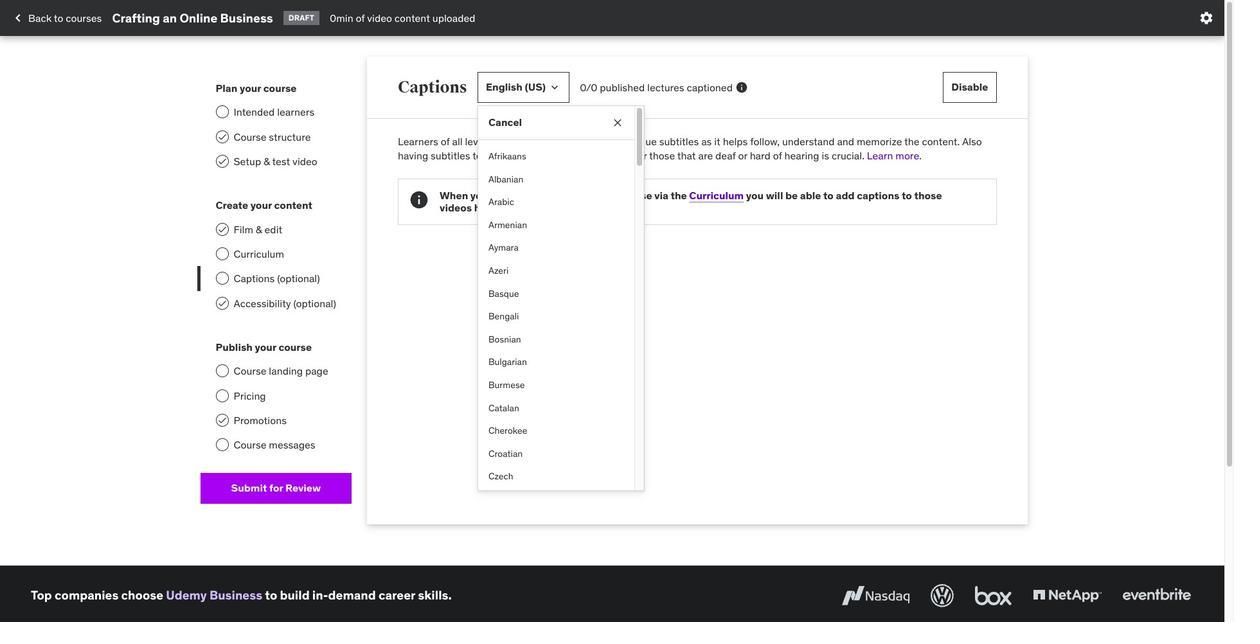 Task type: describe. For each thing, give the bounding box(es) containing it.
azeri
[[489, 265, 509, 276]]

burmese
[[489, 379, 525, 391]]

learn more link
[[867, 149, 919, 162]]

back to courses link
[[10, 7, 102, 29]]

those inside you will be able to add captions to those videos here.
[[914, 189, 942, 202]]

cancel
[[489, 116, 522, 129]]

learners
[[277, 106, 315, 118]]

crafting an online business
[[112, 10, 273, 25]]

setup & test video link
[[200, 149, 352, 174]]

1 vertical spatial curriculum link
[[200, 242, 352, 266]]

& for test
[[264, 155, 270, 168]]

intended learners link
[[200, 100, 352, 124]]

edit
[[265, 223, 282, 236]]

plan
[[216, 82, 237, 95]]

highly
[[603, 135, 630, 148]]

get info image
[[735, 81, 748, 94]]

afrikaans button
[[478, 145, 634, 168]]

more
[[896, 149, 919, 162]]

of up ensure
[[494, 135, 503, 148]]

croatian
[[489, 448, 523, 459]]

to inside learners of all levels of language proficiency highly value subtitles as it helps follow, understand and memorize the content. also having subtitles to ensure the content is accessible for those that are deaf or hard of hearing is crucial.
[[473, 149, 482, 162]]

captions (optional)
[[234, 272, 320, 285]]

bulgarian
[[489, 356, 527, 368]]

completed image for setup & test video
[[217, 156, 227, 166]]

0 horizontal spatial content
[[274, 199, 312, 212]]

completed image for accessibility (optional)
[[217, 298, 227, 308]]

and
[[837, 135, 854, 148]]

deaf
[[716, 149, 736, 162]]

bengali
[[489, 311, 519, 322]]

when
[[440, 189, 468, 202]]

draft
[[289, 13, 314, 22]]

crucial.
[[832, 149, 865, 162]]

english (us) button
[[478, 72, 570, 103]]

to left build
[[265, 588, 277, 603]]

english
[[486, 81, 523, 93]]

of right hard
[[773, 149, 782, 162]]

when you add video lectures to your course via the curriculum
[[440, 189, 744, 202]]

companies
[[55, 588, 119, 603]]

disable
[[952, 81, 988, 93]]

azeri button
[[478, 260, 634, 283]]

1 you from the left
[[470, 189, 488, 202]]

value
[[633, 135, 657, 148]]

crafting
[[112, 10, 160, 25]]

video for setup & test video
[[293, 155, 317, 168]]

course landing page link
[[200, 359, 352, 384]]

are
[[698, 149, 713, 162]]

top companies choose udemy business to build in-demand career skills.
[[31, 588, 452, 603]]

completed element for setup
[[216, 155, 229, 168]]

armenian button
[[478, 214, 634, 237]]

2 is from the left
[[822, 149, 829, 162]]

to inside back to courses link
[[54, 11, 63, 24]]

learners of all levels of language proficiency highly value subtitles as it helps follow, understand and memorize the content. also having subtitles to ensure the content is accessible for those that are deaf or hard of hearing is crucial.
[[398, 135, 982, 162]]

basque
[[489, 288, 519, 299]]

online
[[180, 10, 218, 25]]

demand
[[328, 588, 376, 603]]

captioned
[[687, 81, 733, 94]]

for inside learners of all levels of language proficiency highly value subtitles as it helps follow, understand and memorize the content. also having subtitles to ensure the content is accessible for those that are deaf or hard of hearing is crucial.
[[634, 149, 647, 162]]

video for when you add video lectures to your course via the curriculum
[[511, 189, 538, 202]]

completed image for promotions
[[217, 415, 227, 426]]

1 vertical spatial course
[[619, 189, 652, 202]]

1 vertical spatial business
[[210, 588, 262, 603]]

setup
[[234, 155, 261, 168]]

your for plan your course
[[240, 82, 261, 95]]

0 vertical spatial curriculum link
[[689, 189, 744, 202]]

back
[[28, 11, 52, 24]]

cancel button
[[478, 111, 634, 134]]

1 vertical spatial curriculum
[[234, 247, 284, 260]]

videos
[[440, 201, 472, 214]]

course for course landing page
[[234, 365, 266, 378]]

croatian button
[[478, 443, 634, 466]]

incomplete image for course landing page
[[216, 365, 229, 378]]

albanian button
[[478, 168, 634, 191]]

1 horizontal spatial content
[[395, 11, 430, 24]]

here.
[[474, 201, 499, 214]]

choose
[[121, 588, 163, 603]]

afrikaans
[[489, 150, 526, 162]]

volkswagen image
[[928, 582, 957, 610]]

career
[[379, 588, 415, 603]]

language
[[505, 135, 548, 148]]

those inside learners of all levels of language proficiency highly value subtitles as it helps follow, understand and memorize the content. also having subtitles to ensure the content is accessible for those that are deaf or hard of hearing is crucial.
[[649, 149, 675, 162]]

small image
[[611, 116, 624, 129]]

basque button
[[478, 283, 634, 305]]

pricing
[[234, 389, 266, 402]]

promotions
[[234, 414, 287, 427]]

back to courses
[[28, 11, 102, 24]]

completed element inside the promotions "link"
[[216, 414, 229, 427]]

of left all
[[441, 135, 450, 148]]

follow,
[[750, 135, 780, 148]]

intended learners
[[234, 106, 315, 118]]

learn
[[867, 149, 893, 162]]

incomplete image for course messages
[[216, 439, 229, 452]]

hearing
[[785, 149, 819, 162]]

an
[[163, 10, 177, 25]]

albanian
[[489, 173, 523, 185]]

content inside learners of all levels of language proficiency highly value subtitles as it helps follow, understand and memorize the content. also having subtitles to ensure the content is accessible for those that are deaf or hard of hearing is crucial.
[[536, 149, 571, 162]]

submit for review
[[231, 482, 321, 495]]

captions (optional) link
[[200, 266, 352, 291]]

course for intended learners
[[263, 82, 297, 95]]

arabic button
[[478, 191, 634, 214]]

(optional) for captions (optional)
[[277, 272, 320, 285]]

your down accessible
[[595, 189, 617, 202]]

nasdaq image
[[839, 582, 913, 610]]

to up "armenian" button
[[583, 189, 593, 202]]

via
[[655, 189, 669, 202]]

incomplete image for curriculum
[[216, 247, 229, 260]]

(optional) for accessibility (optional)
[[293, 297, 336, 310]]

content.
[[922, 135, 960, 148]]

ensure
[[484, 149, 516, 162]]

netapp image
[[1031, 582, 1104, 610]]

completed element for film
[[216, 223, 229, 236]]

accessibility
[[234, 297, 291, 310]]

1 add from the left
[[490, 189, 509, 202]]

0 vertical spatial curriculum
[[689, 189, 744, 202]]

medium image
[[10, 10, 26, 26]]

test
[[272, 155, 290, 168]]

it
[[714, 135, 721, 148]]

0/0
[[580, 81, 598, 94]]

captions
[[857, 189, 900, 202]]



Task type: locate. For each thing, give the bounding box(es) containing it.
1 vertical spatial subtitles
[[431, 149, 470, 162]]

2 completed image from the top
[[217, 415, 227, 426]]

completed image left promotions
[[217, 415, 227, 426]]

2 you from the left
[[746, 189, 764, 202]]

incomplete image inside course messages link
[[216, 439, 229, 452]]

video right the 0min
[[367, 11, 392, 24]]

incomplete image
[[216, 106, 229, 118], [216, 247, 229, 260]]

1 horizontal spatial you
[[746, 189, 764, 202]]

1 horizontal spatial video
[[367, 11, 392, 24]]

completed element left film in the top left of the page
[[216, 223, 229, 236]]

box image
[[972, 582, 1015, 610]]

1 horizontal spatial for
[[634, 149, 647, 162]]

completed image inside setup & test video link
[[217, 156, 227, 166]]

incomplete image down publish
[[216, 365, 229, 378]]

incomplete image inside captions (optional) link
[[216, 272, 229, 285]]

completed image
[[217, 156, 227, 166], [217, 415, 227, 426]]

your for create your content
[[250, 199, 272, 212]]

2 horizontal spatial video
[[511, 189, 538, 202]]

add inside you will be able to add captions to those videos here.
[[836, 189, 855, 202]]

your for publish your course
[[255, 341, 276, 354]]

page
[[305, 365, 328, 378]]

0 horizontal spatial &
[[256, 223, 262, 236]]

completed element inside setup & test video link
[[216, 155, 229, 168]]

0 vertical spatial subtitles
[[659, 135, 699, 148]]

captions up learners
[[398, 77, 467, 97]]

1 horizontal spatial add
[[836, 189, 855, 202]]

you left arabic
[[470, 189, 488, 202]]

able
[[800, 189, 821, 202]]

1 horizontal spatial the
[[671, 189, 687, 202]]

completed image left setup
[[217, 156, 227, 166]]

2 completed image from the top
[[217, 224, 227, 234]]

film & edit
[[234, 223, 282, 236]]

0 vertical spatial course
[[263, 82, 297, 95]]

captions for captions
[[398, 77, 467, 97]]

burmese button
[[478, 374, 634, 397]]

1 horizontal spatial subtitles
[[659, 135, 699, 148]]

business right online
[[220, 10, 273, 25]]

build
[[280, 588, 310, 603]]

top
[[31, 588, 52, 603]]

video
[[367, 11, 392, 24], [293, 155, 317, 168], [511, 189, 538, 202]]

your up 'film & edit'
[[250, 199, 272, 212]]

1 vertical spatial content
[[536, 149, 571, 162]]

course for course landing page
[[279, 341, 312, 354]]

for down the value at the right top
[[634, 149, 647, 162]]

to right back
[[54, 11, 63, 24]]

incomplete image left course messages
[[216, 439, 229, 452]]

0 horizontal spatial the
[[518, 149, 533, 162]]

0 vertical spatial course
[[234, 130, 266, 143]]

0 horizontal spatial lectures
[[540, 189, 580, 202]]

content up film & edit link
[[274, 199, 312, 212]]

1 horizontal spatial &
[[264, 155, 270, 168]]

1 vertical spatial (optional)
[[293, 297, 336, 310]]

completed image inside the promotions "link"
[[217, 415, 227, 426]]

1 horizontal spatial those
[[914, 189, 942, 202]]

2 vertical spatial course
[[279, 341, 312, 354]]

completed element left promotions
[[216, 414, 229, 427]]

1 vertical spatial captions
[[234, 272, 275, 285]]

& for edit
[[256, 223, 262, 236]]

1 vertical spatial video
[[293, 155, 317, 168]]

to right able
[[824, 189, 834, 202]]

1 horizontal spatial captions
[[398, 77, 467, 97]]

0 vertical spatial lectures
[[647, 81, 684, 94]]

add down 'albanian'
[[490, 189, 509, 202]]

bulgarian button
[[478, 351, 634, 374]]

course for course structure
[[234, 130, 266, 143]]

completed element for course
[[216, 130, 229, 143]]

cherokee
[[489, 425, 527, 437]]

& left 'test'
[[264, 155, 270, 168]]

will
[[766, 189, 783, 202]]

content left uploaded
[[395, 11, 430, 24]]

video inside setup & test video link
[[293, 155, 317, 168]]

curriculum link down "deaf"
[[689, 189, 744, 202]]

2 horizontal spatial content
[[536, 149, 571, 162]]

completed element left setup
[[216, 155, 229, 168]]

learners
[[398, 135, 438, 148]]

0 vertical spatial completed image
[[217, 156, 227, 166]]

levels
[[465, 135, 491, 148]]

add
[[490, 189, 509, 202], [836, 189, 855, 202]]

(optional) up accessibility (optional)
[[277, 272, 320, 285]]

course up landing
[[279, 341, 312, 354]]

1 completed image from the top
[[217, 156, 227, 166]]

course landing page
[[234, 365, 328, 378]]

pricing link
[[200, 384, 352, 408]]

bengali button
[[478, 305, 634, 328]]

your up the course landing page "link"
[[255, 341, 276, 354]]

0min
[[330, 11, 353, 24]]

completed image inside course structure link
[[217, 132, 227, 142]]

you
[[470, 189, 488, 202], [746, 189, 764, 202]]

course for course messages
[[234, 439, 266, 452]]

captions up accessibility at top left
[[234, 272, 275, 285]]

submit for review button
[[200, 473, 352, 504]]

proficiency
[[550, 135, 600, 148]]

lectures
[[647, 81, 684, 94], [540, 189, 580, 202]]

published
[[600, 81, 645, 94]]

course
[[263, 82, 297, 95], [619, 189, 652, 202], [279, 341, 312, 354]]

course up setup
[[234, 130, 266, 143]]

(optional) down captions (optional)
[[293, 297, 336, 310]]

1 vertical spatial those
[[914, 189, 942, 202]]

film
[[234, 223, 253, 236]]

0 horizontal spatial curriculum
[[234, 247, 284, 260]]

bosnian button
[[478, 328, 634, 351]]

0 horizontal spatial you
[[470, 189, 488, 202]]

submit
[[231, 482, 267, 495]]

the right via
[[671, 189, 687, 202]]

0 horizontal spatial add
[[490, 189, 509, 202]]

hard
[[750, 149, 771, 162]]

create
[[216, 199, 248, 212]]

is
[[574, 149, 581, 162], [822, 149, 829, 162]]

incomplete image left captions (optional)
[[216, 272, 229, 285]]

those down .
[[914, 189, 942, 202]]

incomplete image for pricing
[[216, 389, 229, 402]]

curriculum down "deaf"
[[689, 189, 744, 202]]

skills.
[[418, 588, 452, 603]]

2 completed element from the top
[[216, 155, 229, 168]]

small image
[[548, 81, 561, 94]]

disable button
[[943, 72, 997, 103]]

subtitles up the that
[[659, 135, 699, 148]]

(us)
[[525, 81, 546, 93]]

incomplete image inside pricing "link"
[[216, 389, 229, 402]]

course left via
[[619, 189, 652, 202]]

1 vertical spatial completed image
[[217, 415, 227, 426]]

your
[[240, 82, 261, 95], [595, 189, 617, 202], [250, 199, 272, 212], [255, 341, 276, 354]]

1 vertical spatial incomplete image
[[216, 247, 229, 260]]

course settings image
[[1199, 10, 1214, 26]]

3 completed element from the top
[[216, 223, 229, 236]]

having
[[398, 149, 428, 162]]

lectures right published on the top
[[647, 81, 684, 94]]

.
[[919, 149, 922, 162]]

course inside course messages link
[[234, 439, 266, 452]]

is down understand
[[822, 149, 829, 162]]

incomplete image left pricing
[[216, 389, 229, 402]]

1 vertical spatial the
[[518, 149, 533, 162]]

0 vertical spatial those
[[649, 149, 675, 162]]

0/0 published lectures captioned
[[580, 81, 733, 94]]

0 horizontal spatial captions
[[234, 272, 275, 285]]

incomplete image for captions (optional)
[[216, 272, 229, 285]]

all
[[452, 135, 463, 148]]

3 completed image from the top
[[217, 298, 227, 308]]

uploaded
[[433, 11, 475, 24]]

to right captions
[[902, 189, 912, 202]]

you left 'will'
[[746, 189, 764, 202]]

completed image down plan
[[217, 132, 227, 142]]

completed image
[[217, 132, 227, 142], [217, 224, 227, 234], [217, 298, 227, 308]]

1 vertical spatial &
[[256, 223, 262, 236]]

2 vertical spatial course
[[234, 439, 266, 452]]

or
[[738, 149, 748, 162]]

incomplete image down plan
[[216, 106, 229, 118]]

0 vertical spatial the
[[905, 135, 920, 148]]

0 horizontal spatial video
[[293, 155, 317, 168]]

business right udemy
[[210, 588, 262, 603]]

course structure link
[[200, 124, 352, 149]]

completed element
[[216, 130, 229, 143], [216, 155, 229, 168], [216, 223, 229, 236], [216, 297, 229, 310], [216, 414, 229, 427]]

helps
[[723, 135, 748, 148]]

0 vertical spatial for
[[634, 149, 647, 162]]

english (us)
[[486, 81, 546, 93]]

incomplete image for intended learners
[[216, 106, 229, 118]]

cherokee button
[[478, 420, 634, 443]]

video down 'albanian'
[[511, 189, 538, 202]]

1 is from the left
[[574, 149, 581, 162]]

catalan button
[[478, 397, 634, 420]]

0 vertical spatial &
[[264, 155, 270, 168]]

messages
[[269, 439, 315, 452]]

0 vertical spatial captions
[[398, 77, 467, 97]]

1 vertical spatial course
[[234, 365, 266, 378]]

2 incomplete image from the top
[[216, 247, 229, 260]]

incomplete image inside intended learners link
[[216, 106, 229, 118]]

1 completed element from the top
[[216, 130, 229, 143]]

incomplete image
[[216, 272, 229, 285], [216, 365, 229, 378], [216, 389, 229, 402], [216, 439, 229, 452]]

curriculum down 'film & edit'
[[234, 247, 284, 260]]

memorize
[[857, 135, 902, 148]]

subtitles down all
[[431, 149, 470, 162]]

course inside course structure link
[[234, 130, 266, 143]]

completed element inside course structure link
[[216, 130, 229, 143]]

intended
[[234, 106, 275, 118]]

czech button
[[478, 466, 634, 489]]

captions
[[398, 77, 467, 97], [234, 272, 275, 285]]

3 incomplete image from the top
[[216, 389, 229, 402]]

udemy business link
[[166, 588, 262, 603]]

your right plan
[[240, 82, 261, 95]]

0 vertical spatial (optional)
[[277, 272, 320, 285]]

bosnian
[[489, 333, 521, 345]]

1 vertical spatial lectures
[[540, 189, 580, 202]]

content up albanian button
[[536, 149, 571, 162]]

video right 'test'
[[293, 155, 317, 168]]

completed image inside accessibility (optional) link
[[217, 298, 227, 308]]

1 incomplete image from the top
[[216, 106, 229, 118]]

0 vertical spatial completed image
[[217, 132, 227, 142]]

completed element down plan
[[216, 130, 229, 143]]

content
[[395, 11, 430, 24], [536, 149, 571, 162], [274, 199, 312, 212]]

0 horizontal spatial subtitles
[[431, 149, 470, 162]]

the down language
[[518, 149, 533, 162]]

completed element inside film & edit link
[[216, 223, 229, 236]]

the up more
[[905, 135, 920, 148]]

1 incomplete image from the top
[[216, 272, 229, 285]]

accessible
[[584, 149, 632, 162]]

udemy
[[166, 588, 207, 603]]

0 vertical spatial incomplete image
[[216, 106, 229, 118]]

course inside "link"
[[234, 365, 266, 378]]

completed image left film in the top left of the page
[[217, 224, 227, 234]]

0min of video content uploaded
[[330, 11, 475, 24]]

of right the 0min
[[356, 11, 365, 24]]

1 completed image from the top
[[217, 132, 227, 142]]

1 horizontal spatial is
[[822, 149, 829, 162]]

2 vertical spatial the
[[671, 189, 687, 202]]

0 horizontal spatial those
[[649, 149, 675, 162]]

0 vertical spatial business
[[220, 10, 273, 25]]

incomplete image inside the course landing page "link"
[[216, 365, 229, 378]]

course down promotions
[[234, 439, 266, 452]]

review
[[285, 482, 321, 495]]

czech
[[489, 471, 513, 482]]

5 completed element from the top
[[216, 414, 229, 427]]

plan your course
[[216, 82, 297, 95]]

1 vertical spatial completed image
[[217, 224, 227, 234]]

course structure
[[234, 130, 311, 143]]

course
[[234, 130, 266, 143], [234, 365, 266, 378], [234, 439, 266, 452]]

incomplete image down "create"
[[216, 247, 229, 260]]

those down the value at the right top
[[649, 149, 675, 162]]

completed image inside film & edit link
[[217, 224, 227, 234]]

curriculum link
[[689, 189, 744, 202], [200, 242, 352, 266]]

for left review
[[269, 482, 283, 495]]

2 incomplete image from the top
[[216, 365, 229, 378]]

2 vertical spatial video
[[511, 189, 538, 202]]

4 completed element from the top
[[216, 297, 229, 310]]

landing
[[269, 365, 303, 378]]

aymara
[[489, 242, 519, 254]]

2 add from the left
[[836, 189, 855, 202]]

add left captions
[[836, 189, 855, 202]]

2 vertical spatial content
[[274, 199, 312, 212]]

0 vertical spatial video
[[367, 11, 392, 24]]

completed element for accessibility
[[216, 297, 229, 310]]

1 course from the top
[[234, 130, 266, 143]]

captions for captions (optional)
[[234, 272, 275, 285]]

catalan
[[489, 402, 519, 414]]

2 course from the top
[[234, 365, 266, 378]]

lectures up "armenian" button
[[540, 189, 580, 202]]

completed image left accessibility at top left
[[217, 298, 227, 308]]

structure
[[269, 130, 311, 143]]

is down proficiency
[[574, 149, 581, 162]]

0 horizontal spatial for
[[269, 482, 283, 495]]

2 vertical spatial completed image
[[217, 298, 227, 308]]

you inside you will be able to add captions to those videos here.
[[746, 189, 764, 202]]

for
[[634, 149, 647, 162], [269, 482, 283, 495]]

completed element inside accessibility (optional) link
[[216, 297, 229, 310]]

3 course from the top
[[234, 439, 266, 452]]

0 vertical spatial content
[[395, 11, 430, 24]]

1 horizontal spatial lectures
[[647, 81, 684, 94]]

those
[[649, 149, 675, 162], [914, 189, 942, 202]]

2 horizontal spatial the
[[905, 135, 920, 148]]

eventbrite image
[[1120, 582, 1194, 610]]

completed element left accessibility at top left
[[216, 297, 229, 310]]

curriculum link up captions (optional)
[[200, 242, 352, 266]]

to down levels
[[473, 149, 482, 162]]

completed image for course structure
[[217, 132, 227, 142]]

completed image for film & edit
[[217, 224, 227, 234]]

4 incomplete image from the top
[[216, 439, 229, 452]]

courses
[[66, 11, 102, 24]]

1 horizontal spatial curriculum
[[689, 189, 744, 202]]

armenian
[[489, 219, 527, 231]]

1 vertical spatial for
[[269, 482, 283, 495]]

also
[[962, 135, 982, 148]]

business
[[220, 10, 273, 25], [210, 588, 262, 603]]

course up pricing
[[234, 365, 266, 378]]

1 horizontal spatial curriculum link
[[689, 189, 744, 202]]

course messages link
[[200, 433, 352, 458]]

0 horizontal spatial is
[[574, 149, 581, 162]]

& left edit
[[256, 223, 262, 236]]

incomplete image inside curriculum link
[[216, 247, 229, 260]]

aymara button
[[478, 237, 634, 260]]

for inside submit for review button
[[269, 482, 283, 495]]

0 horizontal spatial curriculum link
[[200, 242, 352, 266]]

course up intended learners link
[[263, 82, 297, 95]]



Task type: vqa. For each thing, say whether or not it's contained in the screenshot.
Log
no



